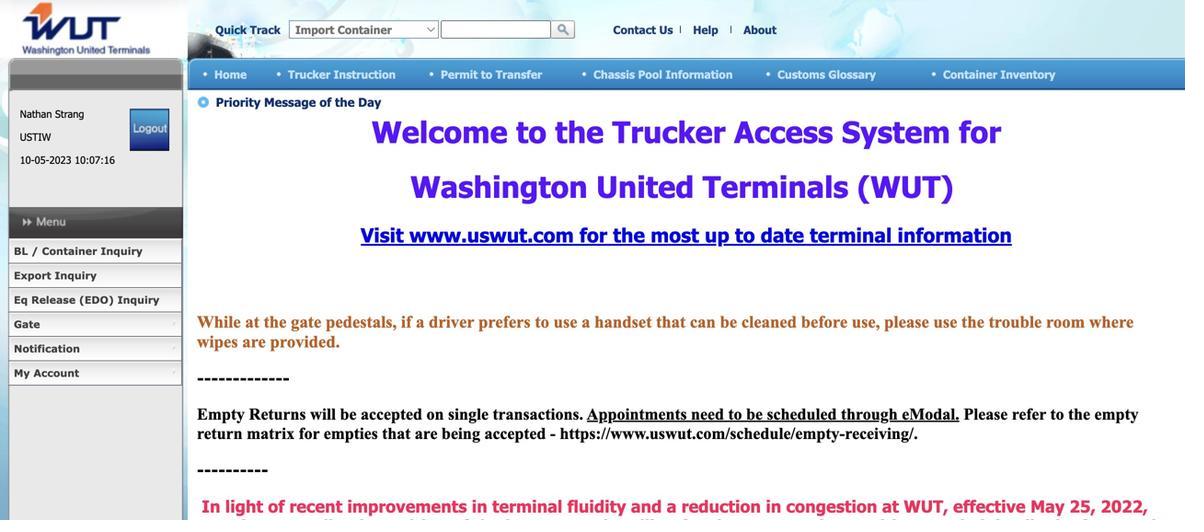 Task type: vqa. For each thing, say whether or not it's contained in the screenshot.
16-
no



Task type: locate. For each thing, give the bounding box(es) containing it.
inquiry
[[101, 245, 143, 257], [55, 269, 97, 282], [117, 294, 160, 306]]

container
[[944, 67, 998, 81], [42, 245, 97, 257]]

bl
[[14, 245, 28, 257]]

to
[[481, 67, 493, 81]]

nathan strang
[[20, 108, 84, 120]]

container up export inquiry
[[42, 245, 97, 257]]

chassis
[[594, 67, 635, 81]]

account
[[33, 367, 79, 379]]

0 vertical spatial container
[[944, 67, 998, 81]]

login image
[[130, 109, 170, 151]]

nathan
[[20, 108, 52, 120]]

eq
[[14, 294, 28, 306]]

2 vertical spatial inquiry
[[117, 294, 160, 306]]

glossary
[[829, 67, 876, 81]]

us
[[660, 23, 673, 36]]

inquiry up export inquiry link
[[101, 245, 143, 257]]

1 vertical spatial container
[[42, 245, 97, 257]]

gate
[[14, 318, 40, 330]]

None text field
[[441, 20, 551, 39]]

home
[[214, 67, 247, 81]]

notification link
[[8, 337, 182, 361]]

export inquiry
[[14, 269, 97, 282]]

customs glossary
[[778, 67, 876, 81]]

inquiry down the bl / container inquiry
[[55, 269, 97, 282]]

my account
[[14, 367, 79, 379]]

chassis pool information
[[594, 67, 733, 81]]

container left inventory
[[944, 67, 998, 81]]

gate link
[[8, 313, 182, 337]]

inquiry for (edo)
[[117, 294, 160, 306]]

contact
[[613, 23, 656, 36]]

information
[[666, 67, 733, 81]]

trucker
[[288, 67, 331, 81]]

inquiry right (edo)
[[117, 294, 160, 306]]

1 horizontal spatial container
[[944, 67, 998, 81]]

trucker instruction
[[288, 67, 396, 81]]

0 horizontal spatial container
[[42, 245, 97, 257]]

1 vertical spatial inquiry
[[55, 269, 97, 282]]

release
[[31, 294, 76, 306]]

my
[[14, 367, 30, 379]]

my account link
[[8, 361, 182, 386]]

inquiry for container
[[101, 245, 143, 257]]

ustiw
[[20, 131, 51, 143]]

(edo)
[[79, 294, 114, 306]]

eq release (edo) inquiry link
[[8, 288, 182, 313]]

permit
[[441, 67, 478, 81]]

0 vertical spatial inquiry
[[101, 245, 143, 257]]

permit to transfer
[[441, 67, 542, 81]]



Task type: describe. For each thing, give the bounding box(es) containing it.
contact us link
[[613, 23, 673, 36]]

export inquiry link
[[8, 264, 182, 288]]

inventory
[[1001, 67, 1056, 81]]

05-
[[35, 154, 49, 166]]

eq release (edo) inquiry
[[14, 294, 160, 306]]

notification
[[14, 342, 80, 355]]

container inventory
[[944, 67, 1056, 81]]

about link
[[744, 23, 777, 36]]

transfer
[[496, 67, 542, 81]]

2023
[[49, 154, 71, 166]]

customs
[[778, 67, 826, 81]]

contact us
[[613, 23, 673, 36]]

/
[[31, 245, 38, 257]]

bl / container inquiry link
[[8, 239, 182, 264]]

pool
[[638, 67, 663, 81]]

export
[[14, 269, 51, 282]]

help link
[[693, 23, 719, 36]]

10:07:16
[[75, 154, 115, 166]]

help
[[693, 23, 719, 36]]

strang
[[55, 108, 84, 120]]

quick
[[215, 23, 247, 36]]

10-
[[20, 154, 35, 166]]

bl / container inquiry
[[14, 245, 143, 257]]

quick track
[[215, 23, 281, 36]]

track
[[250, 23, 281, 36]]

instruction
[[334, 67, 396, 81]]

about
[[744, 23, 777, 36]]

10-05-2023 10:07:16
[[20, 154, 115, 166]]



